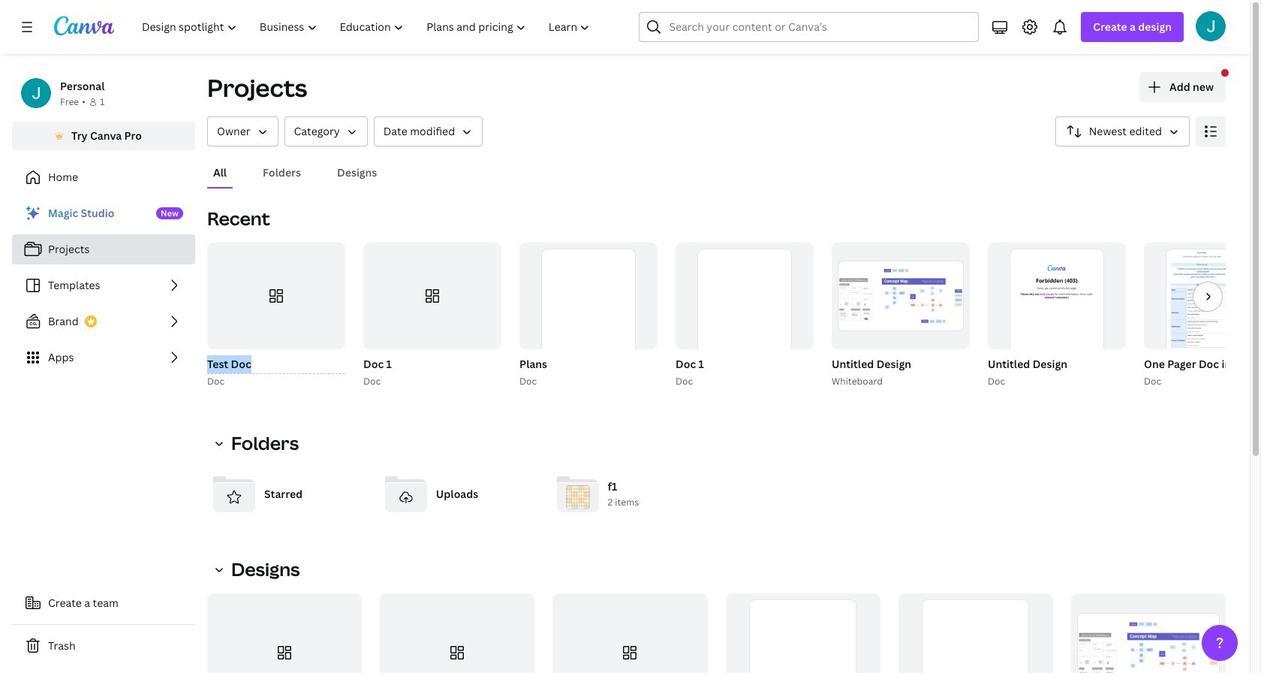 Task type: locate. For each thing, give the bounding box(es) containing it.
Category button
[[284, 116, 368, 146]]

None field
[[207, 355, 346, 374]]

Owner button
[[207, 116, 278, 146]]

None search field
[[640, 12, 980, 42]]

john smith image
[[1197, 11, 1227, 41]]

Search search field
[[670, 13, 950, 41]]

list
[[12, 198, 195, 373]]

group
[[204, 243, 346, 389], [207, 243, 346, 349], [361, 243, 502, 389], [364, 243, 502, 349], [517, 243, 658, 389], [520, 243, 658, 383], [673, 243, 814, 389], [829, 243, 971, 389], [832, 243, 971, 349], [986, 243, 1127, 389], [989, 243, 1127, 383], [1142, 243, 1262, 389], [1145, 243, 1262, 383], [207, 593, 362, 673], [380, 593, 535, 673], [899, 593, 1054, 673], [1072, 593, 1227, 673]]

Sort by button
[[1056, 116, 1191, 146]]



Task type: vqa. For each thing, say whether or not it's contained in the screenshot.
list
yes



Task type: describe. For each thing, give the bounding box(es) containing it.
Date modified button
[[374, 116, 483, 146]]

top level navigation element
[[132, 12, 604, 42]]



